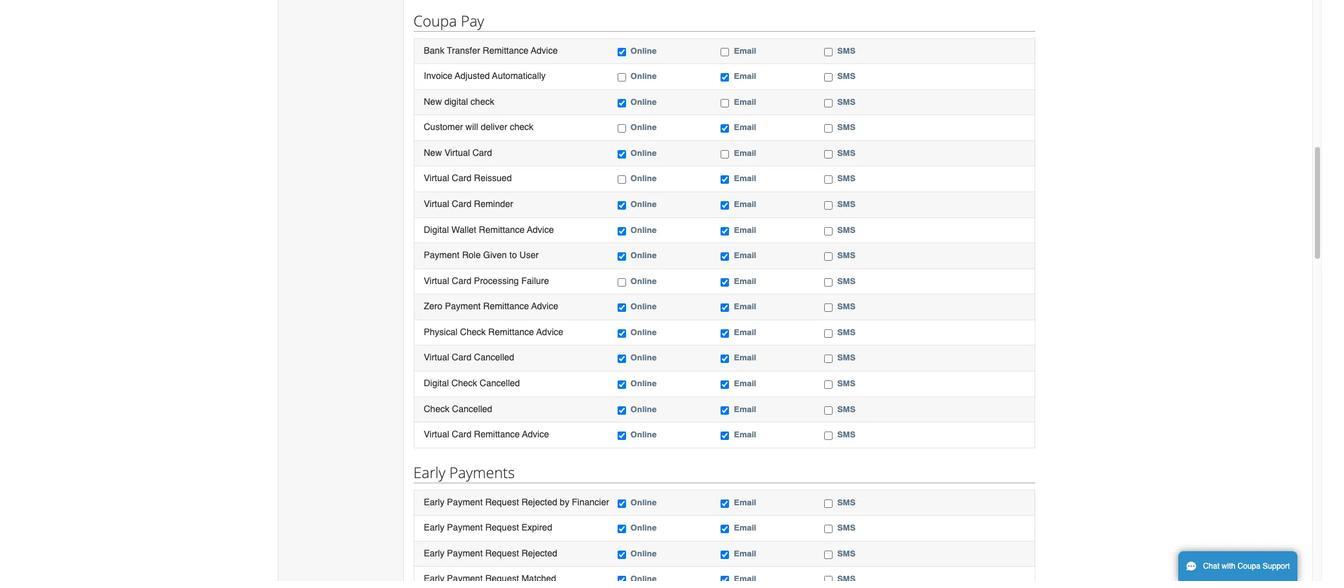 Task type: locate. For each thing, give the bounding box(es) containing it.
request down early payment request expired
[[485, 548, 519, 559]]

virtual for virtual card reminder
[[424, 199, 449, 209]]

card for processing
[[452, 276, 472, 286]]

11 email from the top
[[734, 302, 757, 312]]

19 sms from the top
[[838, 549, 856, 559]]

email for bank transfer remittance advice
[[734, 46, 757, 55]]

cancelled down the digital check cancelled
[[452, 404, 492, 414]]

sms for virtual card remittance advice
[[838, 430, 856, 440]]

virtual for virtual card cancelled
[[424, 353, 449, 363]]

19 email from the top
[[734, 549, 757, 559]]

reissued
[[474, 173, 512, 184]]

0 vertical spatial digital
[[424, 224, 449, 235]]

email for invoice adjusted automatically
[[734, 71, 757, 81]]

0 horizontal spatial check
[[471, 96, 494, 107]]

digital up check cancelled
[[424, 378, 449, 389]]

2 email from the top
[[734, 71, 757, 81]]

virtual card cancelled
[[424, 353, 514, 363]]

financier
[[572, 497, 609, 508]]

remittance down zero payment remittance advice
[[488, 327, 534, 337]]

6 email from the top
[[734, 174, 757, 184]]

email for virtual card processing failure
[[734, 276, 757, 286]]

1 vertical spatial check
[[452, 378, 477, 389]]

sms for customer will deliver check
[[838, 123, 856, 132]]

7 online from the top
[[631, 199, 657, 209]]

3 online from the top
[[631, 97, 657, 107]]

8 email from the top
[[734, 225, 757, 235]]

email
[[734, 46, 757, 55], [734, 71, 757, 81], [734, 97, 757, 107], [734, 123, 757, 132], [734, 148, 757, 158], [734, 174, 757, 184], [734, 199, 757, 209], [734, 225, 757, 235], [734, 251, 757, 260], [734, 276, 757, 286], [734, 302, 757, 312], [734, 328, 757, 337], [734, 353, 757, 363], [734, 379, 757, 389], [734, 404, 757, 414], [734, 430, 757, 440], [734, 498, 757, 508], [734, 523, 757, 533], [734, 549, 757, 559]]

payments
[[450, 462, 515, 483]]

9 online from the top
[[631, 251, 657, 260]]

request up early payment request expired
[[485, 497, 519, 508]]

5 online from the top
[[631, 148, 657, 158]]

online for digital wallet remittance advice
[[631, 225, 657, 235]]

early down the early payments
[[424, 497, 445, 508]]

None checkbox
[[721, 48, 730, 56], [825, 48, 833, 56], [618, 99, 626, 107], [618, 125, 626, 133], [721, 125, 730, 133], [825, 125, 833, 133], [618, 150, 626, 159], [721, 150, 730, 159], [825, 150, 833, 159], [721, 176, 730, 184], [825, 176, 833, 184], [618, 227, 626, 235], [825, 253, 833, 261], [618, 278, 626, 287], [825, 278, 833, 287], [721, 355, 730, 364], [825, 355, 833, 364], [618, 406, 626, 415], [825, 406, 833, 415], [825, 500, 833, 508], [721, 525, 730, 534], [825, 525, 833, 534], [618, 577, 626, 582], [721, 577, 730, 582], [721, 48, 730, 56], [825, 48, 833, 56], [618, 99, 626, 107], [618, 125, 626, 133], [721, 125, 730, 133], [825, 125, 833, 133], [618, 150, 626, 159], [721, 150, 730, 159], [825, 150, 833, 159], [721, 176, 730, 184], [825, 176, 833, 184], [618, 227, 626, 235], [825, 253, 833, 261], [618, 278, 626, 287], [825, 278, 833, 287], [721, 355, 730, 364], [825, 355, 833, 364], [618, 406, 626, 415], [825, 406, 833, 415], [825, 500, 833, 508], [721, 525, 730, 534], [825, 525, 833, 534], [618, 577, 626, 582], [721, 577, 730, 582]]

wallet
[[452, 224, 476, 235]]

online for virtual card reminder
[[631, 199, 657, 209]]

check down invoice adjusted automatically
[[471, 96, 494, 107]]

payment up early payment request rejected
[[447, 523, 483, 533]]

remittance
[[483, 45, 529, 55], [479, 224, 525, 235], [483, 301, 529, 312], [488, 327, 534, 337], [474, 429, 520, 440]]

email for early payment request rejected
[[734, 549, 757, 559]]

18 email from the top
[[734, 523, 757, 533]]

1 horizontal spatial check
[[510, 122, 534, 132]]

sms
[[838, 46, 856, 55], [838, 71, 856, 81], [838, 97, 856, 107], [838, 123, 856, 132], [838, 148, 856, 158], [838, 174, 856, 184], [838, 199, 856, 209], [838, 225, 856, 235], [838, 251, 856, 260], [838, 276, 856, 286], [838, 302, 856, 312], [838, 328, 856, 337], [838, 353, 856, 363], [838, 379, 856, 389], [838, 404, 856, 414], [838, 430, 856, 440], [838, 498, 856, 508], [838, 523, 856, 533], [838, 549, 856, 559]]

coupa pay
[[414, 10, 484, 31]]

request for early payment request rejected by financier
[[485, 497, 519, 508]]

card down new virtual card
[[452, 173, 472, 184]]

payment role given to user
[[424, 250, 539, 260]]

5 email from the top
[[734, 148, 757, 158]]

15 online from the top
[[631, 404, 657, 414]]

remittance for card
[[474, 429, 520, 440]]

payment right zero
[[445, 301, 481, 312]]

user
[[520, 250, 539, 260]]

email for physical check remittance advice
[[734, 328, 757, 337]]

1 vertical spatial request
[[485, 523, 519, 533]]

sms for digital check cancelled
[[838, 379, 856, 389]]

12 email from the top
[[734, 328, 757, 337]]

by
[[560, 497, 570, 508]]

deliver
[[481, 122, 508, 132]]

0 vertical spatial check
[[460, 327, 486, 337]]

new down the customer
[[424, 148, 442, 158]]

early payment request expired
[[424, 523, 552, 533]]

1 vertical spatial new
[[424, 148, 442, 158]]

12 sms from the top
[[838, 328, 856, 337]]

rejected down expired
[[522, 548, 557, 559]]

cancelled
[[474, 353, 514, 363], [480, 378, 520, 389], [452, 404, 492, 414]]

coupa up the bank
[[414, 10, 457, 31]]

remittance for payment
[[483, 301, 529, 312]]

support
[[1263, 562, 1290, 571]]

2 sms from the top
[[838, 71, 856, 81]]

2 new from the top
[[424, 148, 442, 158]]

17 online from the top
[[631, 498, 657, 508]]

early for early payment request rejected
[[424, 548, 445, 559]]

payment
[[424, 250, 460, 260], [445, 301, 481, 312], [447, 497, 483, 508], [447, 523, 483, 533], [447, 548, 483, 559]]

virtual card reminder
[[424, 199, 513, 209]]

card up the digital check cancelled
[[452, 353, 472, 363]]

email for zero payment remittance advice
[[734, 302, 757, 312]]

request for early payment request expired
[[485, 523, 519, 533]]

early up early payment request rejected
[[424, 523, 445, 533]]

virtual down check cancelled
[[424, 429, 449, 440]]

15 sms from the top
[[838, 404, 856, 414]]

12 online from the top
[[631, 328, 657, 337]]

card for cancelled
[[452, 353, 472, 363]]

digital
[[424, 224, 449, 235], [424, 378, 449, 389]]

2 request from the top
[[485, 523, 519, 533]]

8 sms from the top
[[838, 225, 856, 235]]

17 email from the top
[[734, 498, 757, 508]]

request
[[485, 497, 519, 508], [485, 523, 519, 533], [485, 548, 519, 559]]

digital left wallet
[[424, 224, 449, 235]]

advice for virtual card remittance advice
[[522, 429, 549, 440]]

advice
[[531, 45, 558, 55], [527, 224, 554, 235], [532, 301, 558, 312], [537, 327, 564, 337], [522, 429, 549, 440]]

1 vertical spatial coupa
[[1238, 562, 1261, 571]]

early for early payments
[[414, 462, 446, 483]]

card for reissued
[[452, 173, 472, 184]]

1 sms from the top
[[838, 46, 856, 55]]

payment down early payment request expired
[[447, 548, 483, 559]]

2 rejected from the top
[[522, 548, 557, 559]]

17 sms from the top
[[838, 498, 856, 508]]

check up 'virtual card cancelled'
[[460, 327, 486, 337]]

1 online from the top
[[631, 46, 657, 55]]

online for new virtual card
[[631, 148, 657, 158]]

remittance up 'given'
[[479, 224, 525, 235]]

advice for digital wallet remittance advice
[[527, 224, 554, 235]]

online for new digital check
[[631, 97, 657, 107]]

virtual card reissued
[[424, 173, 512, 184]]

invoice adjusted automatically
[[424, 71, 546, 81]]

cancelled down 'virtual card cancelled'
[[480, 378, 520, 389]]

1 email from the top
[[734, 46, 757, 55]]

sms for new digital check
[[838, 97, 856, 107]]

10 sms from the top
[[838, 276, 856, 286]]

2 vertical spatial cancelled
[[452, 404, 492, 414]]

13 sms from the top
[[838, 353, 856, 363]]

0 vertical spatial rejected
[[522, 497, 557, 508]]

3 email from the top
[[734, 97, 757, 107]]

None checkbox
[[618, 48, 626, 56], [618, 73, 626, 82], [721, 73, 730, 82], [825, 73, 833, 82], [721, 99, 730, 107], [825, 99, 833, 107], [618, 176, 626, 184], [618, 201, 626, 210], [721, 201, 730, 210], [825, 201, 833, 210], [721, 227, 730, 235], [825, 227, 833, 235], [618, 253, 626, 261], [721, 253, 730, 261], [721, 278, 730, 287], [618, 304, 626, 312], [721, 304, 730, 312], [825, 304, 833, 312], [618, 330, 626, 338], [721, 330, 730, 338], [825, 330, 833, 338], [618, 355, 626, 364], [618, 381, 626, 389], [721, 381, 730, 389], [825, 381, 833, 389], [721, 406, 730, 415], [618, 432, 626, 440], [721, 432, 730, 440], [825, 432, 833, 440], [618, 500, 626, 508], [721, 500, 730, 508], [618, 525, 626, 534], [618, 551, 626, 559], [721, 551, 730, 559], [825, 551, 833, 559], [825, 577, 833, 582], [618, 48, 626, 56], [618, 73, 626, 82], [721, 73, 730, 82], [825, 73, 833, 82], [721, 99, 730, 107], [825, 99, 833, 107], [618, 176, 626, 184], [618, 201, 626, 210], [721, 201, 730, 210], [825, 201, 833, 210], [721, 227, 730, 235], [825, 227, 833, 235], [618, 253, 626, 261], [721, 253, 730, 261], [721, 278, 730, 287], [618, 304, 626, 312], [721, 304, 730, 312], [825, 304, 833, 312], [618, 330, 626, 338], [721, 330, 730, 338], [825, 330, 833, 338], [618, 355, 626, 364], [618, 381, 626, 389], [721, 381, 730, 389], [825, 381, 833, 389], [721, 406, 730, 415], [618, 432, 626, 440], [721, 432, 730, 440], [825, 432, 833, 440], [618, 500, 626, 508], [721, 500, 730, 508], [618, 525, 626, 534], [618, 551, 626, 559], [721, 551, 730, 559], [825, 551, 833, 559], [825, 577, 833, 582]]

1 request from the top
[[485, 497, 519, 508]]

virtual down new virtual card
[[424, 173, 449, 184]]

virtual up "virtual card reissued"
[[445, 148, 470, 158]]

remittance for transfer
[[483, 45, 529, 55]]

2 vertical spatial check
[[424, 404, 450, 414]]

remittance up payments
[[474, 429, 520, 440]]

0 horizontal spatial coupa
[[414, 10, 457, 31]]

14 online from the top
[[631, 379, 657, 389]]

10 email from the top
[[734, 276, 757, 286]]

sms for invoice adjusted automatically
[[838, 71, 856, 81]]

advice for zero payment remittance advice
[[532, 301, 558, 312]]

sms for early payment request expired
[[838, 523, 856, 533]]

1 new from the top
[[424, 96, 442, 107]]

0 vertical spatial cancelled
[[474, 353, 514, 363]]

coupa right with
[[1238, 562, 1261, 571]]

early for early payment request rejected by financier
[[424, 497, 445, 508]]

online for digital check cancelled
[[631, 379, 657, 389]]

2 online from the top
[[631, 71, 657, 81]]

sms for virtual card cancelled
[[838, 353, 856, 363]]

new
[[424, 96, 442, 107], [424, 148, 442, 158]]

1 vertical spatial rejected
[[522, 548, 557, 559]]

check
[[460, 327, 486, 337], [452, 378, 477, 389], [424, 404, 450, 414]]

request up early payment request rejected
[[485, 523, 519, 533]]

coupa
[[414, 10, 457, 31], [1238, 562, 1261, 571]]

1 vertical spatial cancelled
[[480, 378, 520, 389]]

1 horizontal spatial coupa
[[1238, 562, 1261, 571]]

15 email from the top
[[734, 404, 757, 414]]

will
[[466, 122, 478, 132]]

7 email from the top
[[734, 199, 757, 209]]

new left the digital
[[424, 96, 442, 107]]

9 sms from the top
[[838, 251, 856, 260]]

invoice
[[424, 71, 453, 81]]

8 online from the top
[[631, 225, 657, 235]]

email for digital wallet remittance advice
[[734, 225, 757, 235]]

virtual for virtual card processing failure
[[424, 276, 449, 286]]

11 sms from the top
[[838, 302, 856, 312]]

card down check cancelled
[[452, 429, 472, 440]]

online
[[631, 46, 657, 55], [631, 71, 657, 81], [631, 97, 657, 107], [631, 123, 657, 132], [631, 148, 657, 158], [631, 174, 657, 184], [631, 199, 657, 209], [631, 225, 657, 235], [631, 251, 657, 260], [631, 276, 657, 286], [631, 302, 657, 312], [631, 328, 657, 337], [631, 353, 657, 363], [631, 379, 657, 389], [631, 404, 657, 414], [631, 430, 657, 440], [631, 498, 657, 508], [631, 523, 657, 533], [631, 549, 657, 559]]

4 email from the top
[[734, 123, 757, 132]]

given
[[483, 250, 507, 260]]

cancelled down physical check remittance advice
[[474, 353, 514, 363]]

card
[[473, 148, 492, 158], [452, 173, 472, 184], [452, 199, 472, 209], [452, 276, 472, 286], [452, 353, 472, 363], [452, 429, 472, 440]]

13 email from the top
[[734, 353, 757, 363]]

3 request from the top
[[485, 548, 519, 559]]

virtual down "virtual card reissued"
[[424, 199, 449, 209]]

16 online from the top
[[631, 430, 657, 440]]

payment down the early payments
[[447, 497, 483, 508]]

card down role
[[452, 276, 472, 286]]

10 online from the top
[[631, 276, 657, 286]]

bank transfer remittance advice
[[424, 45, 558, 55]]

virtual down physical at the bottom
[[424, 353, 449, 363]]

0 vertical spatial request
[[485, 497, 519, 508]]

check
[[471, 96, 494, 107], [510, 122, 534, 132]]

check cancelled
[[424, 404, 492, 414]]

check down the digital check cancelled
[[424, 404, 450, 414]]

4 sms from the top
[[838, 123, 856, 132]]

13 online from the top
[[631, 353, 657, 363]]

email for check cancelled
[[734, 404, 757, 414]]

18 sms from the top
[[838, 523, 856, 533]]

email for virtual card remittance advice
[[734, 430, 757, 440]]

early
[[414, 462, 446, 483], [424, 497, 445, 508], [424, 523, 445, 533], [424, 548, 445, 559]]

9 email from the top
[[734, 251, 757, 260]]

early payments
[[414, 462, 515, 483]]

processing
[[474, 276, 519, 286]]

sms for virtual card reminder
[[838, 199, 856, 209]]

6 sms from the top
[[838, 174, 856, 184]]

16 sms from the top
[[838, 430, 856, 440]]

7 sms from the top
[[838, 199, 856, 209]]

check down 'virtual card cancelled'
[[452, 378, 477, 389]]

early payment request rejected
[[424, 548, 557, 559]]

email for virtual card cancelled
[[734, 353, 757, 363]]

online for early payment request expired
[[631, 523, 657, 533]]

rejected
[[522, 497, 557, 508], [522, 548, 557, 559]]

sms for digital wallet remittance advice
[[838, 225, 856, 235]]

1 rejected from the top
[[522, 497, 557, 508]]

chat with coupa support button
[[1179, 552, 1298, 582]]

0 vertical spatial coupa
[[414, 10, 457, 31]]

1 digital from the top
[[424, 224, 449, 235]]

rejected left by
[[522, 497, 557, 508]]

1 vertical spatial check
[[510, 122, 534, 132]]

online for early payment request rejected
[[631, 549, 657, 559]]

19 online from the top
[[631, 549, 657, 559]]

remittance down processing at the left top of the page
[[483, 301, 529, 312]]

2 digital from the top
[[424, 378, 449, 389]]

5 sms from the top
[[838, 148, 856, 158]]

early down early payment request expired
[[424, 548, 445, 559]]

digital check cancelled
[[424, 378, 520, 389]]

0 vertical spatial new
[[424, 96, 442, 107]]

16 email from the top
[[734, 430, 757, 440]]

online for virtual card remittance advice
[[631, 430, 657, 440]]

automatically
[[492, 71, 546, 81]]

card up wallet
[[452, 199, 472, 209]]

coupa inside button
[[1238, 562, 1261, 571]]

remittance up automatically
[[483, 45, 529, 55]]

payment for early payment request rejected
[[447, 548, 483, 559]]

14 sms from the top
[[838, 379, 856, 389]]

early left payments
[[414, 462, 446, 483]]

11 online from the top
[[631, 302, 657, 312]]

4 online from the top
[[631, 123, 657, 132]]

virtual
[[445, 148, 470, 158], [424, 173, 449, 184], [424, 199, 449, 209], [424, 276, 449, 286], [424, 353, 449, 363], [424, 429, 449, 440]]

virtual card remittance advice
[[424, 429, 549, 440]]

14 email from the top
[[734, 379, 757, 389]]

2 vertical spatial request
[[485, 548, 519, 559]]

chat
[[1204, 562, 1220, 571]]

digital
[[445, 96, 468, 107]]

online for early payment request rejected by financier
[[631, 498, 657, 508]]

card down the customer will deliver check
[[473, 148, 492, 158]]

18 online from the top
[[631, 523, 657, 533]]

card for reminder
[[452, 199, 472, 209]]

6 online from the top
[[631, 174, 657, 184]]

1 vertical spatial digital
[[424, 378, 449, 389]]

virtual card processing failure
[[424, 276, 549, 286]]

sms for bank transfer remittance advice
[[838, 46, 856, 55]]

email for early payment request expired
[[734, 523, 757, 533]]

3 sms from the top
[[838, 97, 856, 107]]

online for virtual card reissued
[[631, 174, 657, 184]]

sms for check cancelled
[[838, 404, 856, 414]]

check right deliver
[[510, 122, 534, 132]]

virtual up zero
[[424, 276, 449, 286]]

expired
[[522, 523, 552, 533]]



Task type: describe. For each thing, give the bounding box(es) containing it.
adjusted
[[455, 71, 490, 81]]

online for invoice adjusted automatically
[[631, 71, 657, 81]]

failure
[[522, 276, 549, 286]]

0 vertical spatial check
[[471, 96, 494, 107]]

sms for payment role given to user
[[838, 251, 856, 260]]

zero
[[424, 301, 443, 312]]

advice for physical check remittance advice
[[537, 327, 564, 337]]

new digital check
[[424, 96, 494, 107]]

customer will deliver check
[[424, 122, 534, 132]]

payment for early payment request expired
[[447, 523, 483, 533]]

rejected for early payment request rejected by financier
[[522, 497, 557, 508]]

digital wallet remittance advice
[[424, 224, 554, 235]]

role
[[462, 250, 481, 260]]

online for virtual card processing failure
[[631, 276, 657, 286]]

email for digital check cancelled
[[734, 379, 757, 389]]

new for new virtual card
[[424, 148, 442, 158]]

with
[[1222, 562, 1236, 571]]

online for payment role given to user
[[631, 251, 657, 260]]

sms for zero payment remittance advice
[[838, 302, 856, 312]]

chat with coupa support
[[1204, 562, 1290, 571]]

pay
[[461, 10, 484, 31]]

bank
[[424, 45, 445, 55]]

early payment request rejected by financier
[[424, 497, 609, 508]]

payment left role
[[424, 250, 460, 260]]

sms for early payment request rejected
[[838, 549, 856, 559]]

reminder
[[474, 199, 513, 209]]

online for zero payment remittance advice
[[631, 302, 657, 312]]

cancelled for digital check cancelled
[[480, 378, 520, 389]]

sms for virtual card processing failure
[[838, 276, 856, 286]]

email for customer will deliver check
[[734, 123, 757, 132]]

cancelled for virtual card cancelled
[[474, 353, 514, 363]]

online for physical check remittance advice
[[631, 328, 657, 337]]

virtual for virtual card reissued
[[424, 173, 449, 184]]

new virtual card
[[424, 148, 492, 158]]

digital for digital check cancelled
[[424, 378, 449, 389]]

digital for digital wallet remittance advice
[[424, 224, 449, 235]]

sms for physical check remittance advice
[[838, 328, 856, 337]]

to
[[510, 250, 517, 260]]

email for new digital check
[[734, 97, 757, 107]]

email for virtual card reminder
[[734, 199, 757, 209]]

remittance for check
[[488, 327, 534, 337]]

virtual for virtual card remittance advice
[[424, 429, 449, 440]]

customer
[[424, 122, 463, 132]]

check for digital
[[452, 378, 477, 389]]

rejected for early payment request rejected
[[522, 548, 557, 559]]

physical
[[424, 327, 458, 337]]

online for virtual card cancelled
[[631, 353, 657, 363]]

early for early payment request expired
[[424, 523, 445, 533]]

transfer
[[447, 45, 480, 55]]

payment for early payment request rejected by financier
[[447, 497, 483, 508]]

physical check remittance advice
[[424, 327, 564, 337]]

email for virtual card reissued
[[734, 174, 757, 184]]

online for bank transfer remittance advice
[[631, 46, 657, 55]]

advice for bank transfer remittance advice
[[531, 45, 558, 55]]

online for check cancelled
[[631, 404, 657, 414]]

email for new virtual card
[[734, 148, 757, 158]]

email for early payment request rejected by financier
[[734, 498, 757, 508]]

zero payment remittance advice
[[424, 301, 558, 312]]

card for remittance
[[452, 429, 472, 440]]

email for payment role given to user
[[734, 251, 757, 260]]

check for physical
[[460, 327, 486, 337]]

payment for zero payment remittance advice
[[445, 301, 481, 312]]

remittance for wallet
[[479, 224, 525, 235]]

request for early payment request rejected
[[485, 548, 519, 559]]

sms for new virtual card
[[838, 148, 856, 158]]

online for customer will deliver check
[[631, 123, 657, 132]]

sms for early payment request rejected by financier
[[838, 498, 856, 508]]

new for new digital check
[[424, 96, 442, 107]]

sms for virtual card reissued
[[838, 174, 856, 184]]



Task type: vqa. For each thing, say whether or not it's contained in the screenshot.
Zero
yes



